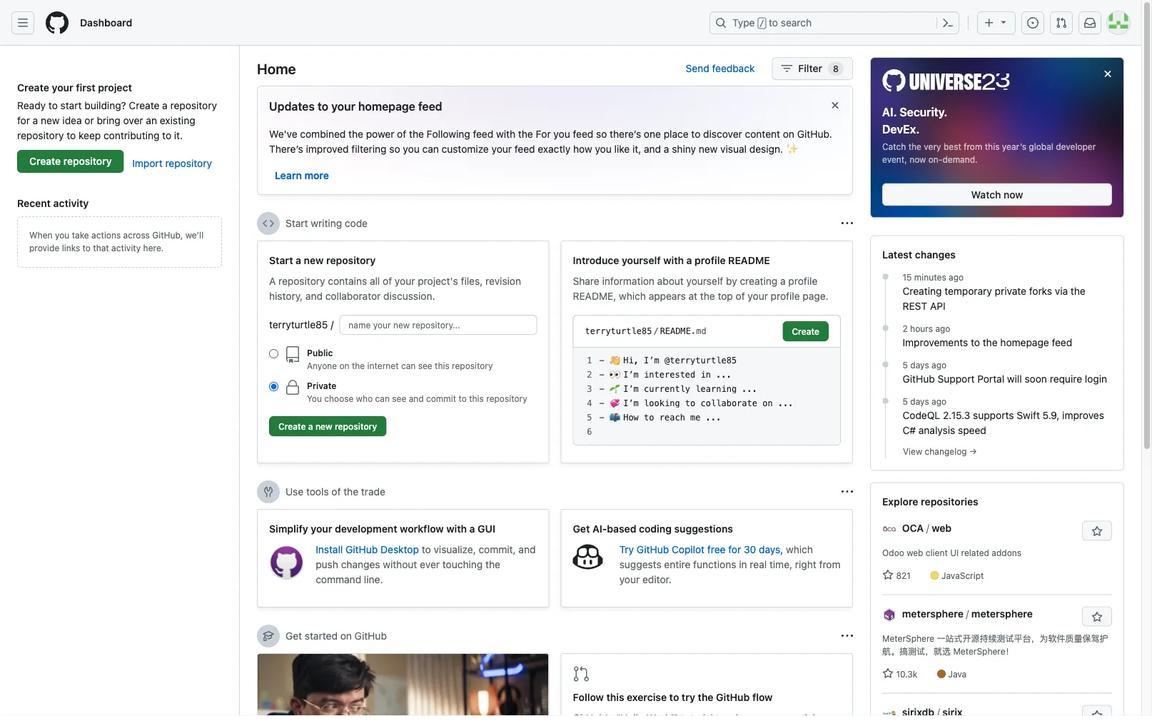 Task type: describe. For each thing, give the bounding box(es) containing it.
2 - from the top
[[600, 370, 605, 380]]

a inside create a new repository button
[[308, 421, 313, 431]]

to visualize, commit, and push changes without ever touching the command line.
[[316, 543, 536, 585]]

of right tools
[[332, 486, 341, 498]]

you up exactly on the top
[[554, 128, 570, 140]]

i'm up how
[[624, 399, 639, 409]]

visualize,
[[434, 543, 476, 555]]

commit
[[426, 394, 456, 404]]

power
[[366, 128, 395, 140]]

this inside ai. security. devex. catch the very best from this year's global developer event, now on-demand.
[[985, 142, 1000, 152]]

we've combined the power of the following feed with the for you feed so there's one place to discover content on github. there's improved filtering so you can customize your feed exactly how you like it, and a shiny new visual design. ✨
[[269, 128, 833, 155]]

... up learning at the right of page
[[716, 370, 732, 380]]

/ for terryturtle85 / readme .md
[[654, 326, 659, 336]]

for inside create your first project ready to start building? create a repository for a new idea or bring over an existing repository to keep contributing to it.
[[17, 114, 30, 126]]

tools image
[[263, 486, 274, 498]]

to down 'idea'
[[67, 129, 76, 141]]

a up history,
[[296, 254, 301, 266]]

a inside we've combined the power of the following feed with the for you feed so there's one place to discover content on github. there's improved filtering so you can customize your feed exactly how you like it, and a shiny new visual design. ✨
[[664, 143, 670, 155]]

start a new repository
[[269, 254, 376, 266]]

the left 'trade'
[[344, 486, 359, 498]]

it.
[[174, 129, 183, 141]]

private you choose who can see and commit to this repository
[[307, 381, 528, 404]]

take
[[72, 230, 89, 240]]

5.9,
[[1043, 410, 1060, 421]]

your inside 'a repository contains all of your project's files, revision history, and collaborator discussion.'
[[395, 275, 415, 287]]

close image
[[1103, 68, 1114, 80]]

ago for improvements
[[936, 324, 951, 334]]

triangle down image
[[998, 16, 1010, 27]]

new inside create your first project ready to start building? create a repository for a new idea or bring over an existing repository to keep contributing to it.
[[41, 114, 60, 126]]

create a new repository
[[279, 421, 377, 431]]

filtering
[[352, 143, 387, 155]]

none submit inside introduce yourself with a profile readme element
[[783, 321, 829, 341]]

here.
[[143, 243, 164, 253]]

feed left exactly on the top
[[515, 143, 535, 155]]

you right 'filtering'
[[403, 143, 420, 155]]

search
[[781, 17, 812, 29]]

💞️
[[610, 399, 618, 409]]

exactly
[[538, 143, 571, 155]]

on-
[[929, 155, 943, 165]]

and inside 'a repository contains all of your project's files, revision history, and collaborator discussion.'
[[306, 290, 323, 302]]

new down writing on the top of the page
[[304, 254, 324, 266]]

try the github flow element
[[561, 653, 853, 716]]

simplify
[[269, 523, 308, 535]]

more
[[305, 169, 329, 181]]

the inside ai. security. devex. catch the very best from this year's global developer event, now on-demand.
[[909, 142, 922, 152]]

me
[[691, 413, 701, 423]]

feedback
[[712, 62, 755, 74]]

the left following
[[409, 128, 424, 140]]

by
[[726, 275, 738, 287]]

private
[[307, 381, 337, 391]]

github left flow
[[716, 692, 750, 703]]

now inside ai. security. devex. catch the very best from this year's global developer event, now on-demand.
[[910, 155, 927, 165]]

... right collaborate
[[778, 399, 794, 409]]

send feedback
[[686, 62, 755, 74]]

install github desktop link
[[316, 543, 422, 555]]

from inside ai. security. devex. catch the very best from this year's global developer event, now on-demand.
[[964, 142, 983, 152]]

which inside the share information about yourself by creating a profile readme, which appears at the top of your profile page.
[[619, 290, 646, 302]]

you left like
[[595, 143, 612, 155]]

collaborate
[[701, 399, 758, 409]]

star this repository image for "@sirixdb profile" icon
[[1092, 710, 1103, 716]]

learning
[[696, 384, 737, 394]]

follow this exercise to try the github flow
[[573, 692, 773, 703]]

2 vertical spatial profile
[[771, 290, 800, 302]]

time,
[[770, 558, 793, 570]]

0 vertical spatial yourself
[[622, 254, 661, 266]]

repository down ready
[[17, 129, 64, 141]]

repository down keep
[[63, 155, 112, 167]]

supports
[[974, 410, 1015, 421]]

create repository
[[29, 155, 112, 167]]

there's
[[610, 128, 641, 140]]

repositories
[[921, 496, 979, 508]]

on right the "started"
[[340, 630, 352, 642]]

speed
[[959, 425, 987, 436]]

of inside the share information about yourself by creating a profile readme, which appears at the top of your profile page.
[[736, 290, 745, 302]]

to up combined at top
[[318, 100, 329, 113]]

oca / web
[[903, 522, 952, 534]]

your inside create your first project ready to start building? create a repository for a new idea or bring over an existing repository to keep contributing to it.
[[52, 81, 73, 93]]

temporary
[[945, 285, 993, 297]]

your up combined at top
[[331, 100, 356, 113]]

watch now link
[[883, 183, 1113, 206]]

2 metersphere from the left
[[972, 608, 1033, 620]]

issue opened image
[[1028, 17, 1039, 29]]

explore repositories navigation
[[871, 482, 1125, 716]]

1
[[587, 356, 592, 366]]

30
[[744, 543, 757, 555]]

internet
[[368, 361, 399, 371]]

/ for oca / web
[[927, 522, 930, 534]]

the left "for"
[[518, 128, 533, 140]]

push
[[316, 558, 338, 570]]

5 days ago codeql 2.15.3 supports swift 5.9, improves c# analysis speed
[[903, 397, 1105, 436]]

can inside public anyone on the internet can see this repository
[[401, 361, 416, 371]]

1 vertical spatial now
[[1004, 189, 1024, 200]]

existing
[[160, 114, 195, 126]]

on inside public anyone on the internet can see this repository
[[340, 361, 350, 371]]

of inside we've combined the power of the following feed with the for you feed so there's one place to discover content on github. there's improved filtering so you can customize your feed exactly how you like it, and a shiny new visual design. ✨
[[397, 128, 407, 140]]

1 horizontal spatial git pull request image
[[1056, 17, 1068, 29]]

first
[[76, 81, 95, 93]]

i'm right "hi,"
[[644, 356, 660, 366]]

a down ready
[[33, 114, 38, 126]]

public anyone on the internet can see this repository
[[307, 348, 493, 371]]

1 horizontal spatial readme
[[729, 254, 770, 266]]

the inside '2 hours ago improvements to the homepage feed'
[[983, 337, 998, 349]]

the up 'filtering'
[[349, 128, 363, 140]]

contains
[[328, 275, 367, 287]]

odoo
[[883, 548, 905, 558]]

git pull request image inside try the github flow element
[[573, 666, 590, 683]]

activity inside 'when you take actions across github, we'll provide links to that activity here.'
[[111, 243, 141, 253]]

can inside we've combined the power of the following feed with the for you feed so there's one place to discover content on github. there's improved filtering so you can customize your feed exactly how you like it, and a shiny new visual design. ✨
[[422, 143, 439, 155]]

repository down it.
[[165, 157, 212, 169]]

start for start writing code
[[286, 217, 308, 229]]

terryturtle85 / readme .md
[[585, 326, 707, 336]]

ago for github
[[932, 360, 947, 370]]

3 - from the top
[[600, 384, 605, 394]]

type / to search
[[733, 17, 812, 29]]

support
[[938, 373, 975, 385]]

with inside we've combined the power of the following feed with the for you feed so there's one place to discover content on github. there's improved filtering so you can customize your feed exactly how you like it, and a shiny new visual design. ✨
[[496, 128, 516, 140]]

client
[[926, 548, 948, 558]]

of inside 'a repository contains all of your project's files, revision history, and collaborator discussion.'
[[383, 275, 392, 287]]

odoo web client ui related addons
[[883, 548, 1022, 558]]

feed up following
[[418, 100, 443, 113]]

star image for metersphere / metersphere
[[883, 668, 894, 680]]

what is github? image
[[258, 654, 549, 716]]

feed inside '2 hours ago improvements to the homepage feed'
[[1052, 337, 1073, 349]]

collaborator
[[325, 290, 381, 302]]

to left start
[[48, 99, 58, 111]]

to inside to visualize, commit, and push changes without ever touching the command line.
[[422, 543, 431, 555]]

0 vertical spatial profile
[[695, 254, 726, 266]]

anyone
[[307, 361, 337, 371]]

none radio inside create a new repository element
[[269, 349, 279, 359]]

homepage inside '2 hours ago improvements to the homepage feed'
[[1001, 337, 1050, 349]]

which inside which suggests entire functions in real time, right from your editor.
[[786, 543, 813, 555]]

coding
[[639, 523, 672, 535]]

c#
[[903, 425, 916, 436]]

ai. security. devex. catch the very best from this year's global developer event, now on-demand.
[[883, 105, 1096, 165]]

start writing code
[[286, 217, 368, 229]]

api
[[931, 300, 946, 312]]

github right the "started"
[[355, 630, 387, 642]]

repository up 'contains'
[[326, 254, 376, 266]]

codeql 2.15.3 supports swift 5.9, improves c# analysis speed link
[[903, 408, 1113, 438]]

appears
[[649, 290, 686, 302]]

ago for creating
[[949, 273, 964, 283]]

days for github
[[911, 360, 930, 370]]

metersphere 一站式开源持续测试平台，为软件质量保驾护 航。搞测试，就选 metersphere！
[[883, 634, 1109, 657]]

following
[[427, 128, 470, 140]]

to left search at the right of page
[[769, 17, 779, 29]]

desktop
[[381, 543, 419, 555]]

choose
[[324, 394, 354, 404]]

filter image
[[782, 63, 793, 74]]

👀
[[610, 370, 618, 380]]

improvements
[[903, 337, 969, 349]]

view changelog →
[[903, 447, 978, 457]]

5 for codeql 2.15.3 supports swift 5.9, improves c# analysis speed
[[903, 397, 908, 407]]

a inside simplify your development workflow with a gui element
[[470, 523, 475, 535]]

@metersphere profile image
[[883, 608, 897, 622]]

2 inside '2 hours ago improvements to the homepage feed'
[[903, 324, 908, 334]]

follow
[[573, 692, 604, 703]]

explore element
[[871, 57, 1125, 716]]

create for create your first project ready to start building? create a repository for a new idea or bring over an existing repository to keep contributing to it.
[[17, 81, 49, 93]]

how
[[624, 413, 639, 423]]

github inside get ai-based coding suggestions element
[[637, 543, 669, 555]]

0 horizontal spatial with
[[447, 523, 467, 535]]

touching
[[443, 558, 483, 570]]

to up me
[[686, 399, 696, 409]]

mortar board image
[[263, 631, 274, 642]]

1 - 👋 hi, i'm @terryturtle85 2 - 👀 i'm interested in ... 3 - 🌱 i'm currently learning ... 4 - 💞️ i'm looking to collaborate on ... 5 - 📫 how to reach me ... 6
[[587, 356, 794, 437]]

... up collaborate
[[742, 384, 758, 394]]

yourself inside the share information about yourself by creating a profile readme, which appears at the top of your profile page.
[[687, 275, 724, 287]]

plus image
[[984, 17, 996, 29]]

dashboard
[[80, 17, 132, 29]]

repo image
[[284, 346, 301, 364]]

project's
[[418, 275, 458, 287]]

require
[[1050, 373, 1083, 385]]

updates to your homepage feed
[[269, 100, 443, 113]]

... right me
[[706, 413, 722, 423]]

catch
[[883, 142, 906, 152]]

hours
[[911, 324, 933, 334]]

use tools of the trade
[[286, 486, 386, 498]]

learn more
[[275, 169, 329, 181]]

discover
[[704, 128, 743, 140]]

visual
[[721, 143, 747, 155]]

5 inside the 1 - 👋 hi, i'm @terryturtle85 2 - 👀 i'm interested in ... 3 - 🌱 i'm currently learning ... 4 - 💞️ i'm looking to collaborate on ... 5 - 📫 how to reach me ... 6
[[587, 413, 592, 423]]

why am i seeing this? image
[[842, 218, 853, 229]]

x image
[[830, 100, 841, 111]]

development
[[335, 523, 398, 535]]

the inside the share information about yourself by creating a profile readme, which appears at the top of your profile page.
[[700, 290, 715, 302]]

right
[[796, 558, 817, 570]]

suggests
[[620, 558, 662, 570]]

get for get started on github
[[286, 630, 302, 642]]

start for start a new repository
[[269, 254, 293, 266]]

history,
[[269, 290, 303, 302]]

/ for terryturtle85 /
[[331, 319, 334, 331]]

to left it.
[[162, 129, 171, 141]]

discussion.
[[384, 290, 435, 302]]

none radio inside create a new repository element
[[269, 382, 279, 391]]



Task type: locate. For each thing, give the bounding box(es) containing it.
homepage image
[[46, 11, 69, 34]]

2 left hours
[[903, 324, 908, 334]]

repository inside button
[[335, 421, 377, 431]]

related
[[962, 548, 990, 558]]

0 horizontal spatial now
[[910, 155, 927, 165]]

github inside simplify your development workflow with a gui element
[[346, 543, 378, 555]]

to right how
[[644, 413, 655, 423]]

1 vertical spatial so
[[389, 143, 400, 155]]

0 vertical spatial with
[[496, 128, 516, 140]]

/ right oca
[[927, 522, 930, 534]]

repository right commit
[[487, 394, 528, 404]]

git pull request image right issue opened icon
[[1056, 17, 1068, 29]]

code
[[345, 217, 368, 229]]

star this repository image
[[1092, 526, 1103, 537], [1092, 710, 1103, 716]]

start
[[286, 217, 308, 229], [269, 254, 293, 266]]

yourself up at
[[687, 275, 724, 287]]

1 dot fill image from the top
[[880, 271, 892, 283]]

and right history,
[[306, 290, 323, 302]]

2 horizontal spatial with
[[664, 254, 684, 266]]

web right odoo
[[907, 548, 924, 558]]

a
[[269, 275, 276, 287]]

share
[[573, 275, 600, 287]]

🌱
[[610, 384, 618, 394]]

the inside public anyone on the internet can see this repository
[[352, 361, 365, 371]]

profile up page.
[[789, 275, 818, 287]]

repository up existing
[[170, 99, 217, 111]]

functions
[[694, 558, 737, 570]]

1 vertical spatial with
[[664, 254, 684, 266]]

information
[[602, 275, 655, 287]]

and inside private you choose who can see and commit to this repository
[[409, 394, 424, 404]]

dot fill image for creating temporary private forks via the rest api
[[880, 271, 892, 283]]

one
[[644, 128, 661, 140]]

0 vertical spatial days
[[911, 360, 930, 370]]

0 horizontal spatial for
[[17, 114, 30, 126]]

explore
[[883, 496, 919, 508]]

2 vertical spatial dot fill image
[[880, 359, 892, 370]]

repository down the who
[[335, 421, 377, 431]]

to up portal
[[971, 337, 981, 349]]

for left 30
[[729, 543, 741, 555]]

web
[[932, 522, 952, 534], [907, 548, 924, 558]]

based
[[607, 523, 637, 535]]

new down "you"
[[316, 421, 333, 431]]

days for codeql
[[911, 397, 930, 407]]

github up suggests
[[637, 543, 669, 555]]

create up ready
[[17, 81, 49, 93]]

0 vertical spatial why am i seeing this? image
[[842, 486, 853, 498]]

1 horizontal spatial with
[[496, 128, 516, 140]]

changes
[[915, 249, 956, 261], [341, 558, 380, 570]]

to inside private you choose who can see and commit to this repository
[[459, 394, 467, 404]]

on inside the 1 - 👋 hi, i'm @terryturtle85 2 - 👀 i'm interested in ... 3 - 🌱 i'm currently learning ... 4 - 💞️ i'm looking to collaborate on ... 5 - 📫 how to reach me ... 6
[[763, 399, 773, 409]]

1 vertical spatial start
[[269, 254, 293, 266]]

for down ready
[[17, 114, 30, 126]]

i'm right 🌱
[[624, 384, 639, 394]]

1 vertical spatial readme
[[660, 326, 691, 336]]

repository inside private you choose who can see and commit to this repository
[[487, 394, 528, 404]]

0 horizontal spatial which
[[619, 290, 646, 302]]

0 horizontal spatial see
[[392, 394, 407, 404]]

creating
[[903, 285, 942, 297]]

get for get ai-based coding suggestions
[[573, 523, 590, 535]]

0 vertical spatial 2
[[903, 324, 908, 334]]

github up 'codeql'
[[903, 373, 935, 385]]

1 vertical spatial activity
[[111, 243, 141, 253]]

about
[[658, 275, 684, 287]]

event,
[[883, 155, 908, 165]]

the right at
[[700, 290, 715, 302]]

github inside 5 days ago github support portal will soon require login
[[903, 373, 935, 385]]

0 horizontal spatial so
[[389, 143, 400, 155]]

0 horizontal spatial git pull request image
[[573, 666, 590, 683]]

to inside try the github flow element
[[670, 692, 679, 703]]

writing
[[311, 217, 342, 229]]

/ down the "appears"
[[654, 326, 659, 336]]

/ for metersphere / metersphere
[[967, 608, 969, 620]]

0 vertical spatial activity
[[53, 197, 89, 209]]

of right all
[[383, 275, 392, 287]]

2 vertical spatial with
[[447, 523, 467, 535]]

recent activity
[[17, 197, 89, 209]]

0 horizontal spatial changes
[[341, 558, 380, 570]]

5 down "improvements"
[[903, 360, 908, 370]]

days inside 5 days ago github support portal will soon require login
[[911, 360, 930, 370]]

1 horizontal spatial metersphere
[[972, 608, 1033, 620]]

- left 🌱
[[600, 384, 605, 394]]

ui
[[951, 548, 959, 558]]

to inside '2 hours ago improvements to the homepage feed'
[[971, 337, 981, 349]]

3 dot fill image from the top
[[880, 359, 892, 370]]

get ai-based coding suggestions element
[[561, 509, 853, 608]]

git pull request image
[[1056, 17, 1068, 29], [573, 666, 590, 683]]

to inside we've combined the power of the following feed with the for you feed so there's one place to discover content on github. there's improved filtering so you can customize your feed exactly how you like it, and a shiny new visual design. ✨
[[692, 128, 701, 140]]

None radio
[[269, 382, 279, 391]]

1 horizontal spatial homepage
[[1001, 337, 1050, 349]]

to inside 'when you take actions across github, we'll provide links to that activity here.'
[[83, 243, 91, 253]]

see inside public anyone on the internet can see this repository
[[418, 361, 433, 371]]

ago inside '2 hours ago improvements to the homepage feed'
[[936, 324, 951, 334]]

and right commit, in the bottom left of the page
[[519, 543, 536, 555]]

in down @terryturtle85
[[701, 370, 711, 380]]

terryturtle85 up repo icon
[[269, 319, 328, 331]]

/ up public
[[331, 319, 334, 331]]

activity up the "take"
[[53, 197, 89, 209]]

2 dot fill image from the top
[[880, 323, 892, 334]]

create
[[17, 81, 49, 93], [129, 99, 160, 111], [29, 155, 61, 167], [279, 421, 306, 431]]

github,
[[152, 230, 183, 240]]

dot fill image up dot fill image
[[880, 359, 892, 370]]

the up 5 days ago github support portal will soon require login
[[983, 337, 998, 349]]

at
[[689, 290, 698, 302]]

2 down the 1
[[587, 370, 592, 380]]

why am i seeing this? image left explore
[[842, 486, 853, 498]]

terryturtle85 for terryturtle85 /
[[269, 319, 328, 331]]

1 horizontal spatial changes
[[915, 249, 956, 261]]

we've
[[269, 128, 298, 140]]

1 vertical spatial days
[[911, 397, 930, 407]]

2 vertical spatial can
[[375, 394, 390, 404]]

0 vertical spatial star image
[[883, 570, 894, 581]]

changes inside to visualize, commit, and push changes without ever touching the command line.
[[341, 558, 380, 570]]

star image down odoo
[[883, 570, 894, 581]]

global
[[1029, 142, 1054, 152]]

1 vertical spatial profile
[[789, 275, 818, 287]]

new left 'idea'
[[41, 114, 60, 126]]

days up 'codeql'
[[911, 397, 930, 407]]

1 horizontal spatial get
[[573, 523, 590, 535]]

introduce yourself with a profile readme element
[[561, 241, 853, 464]]

days,
[[759, 543, 784, 555]]

terryturtle85
[[269, 319, 328, 331], [585, 326, 652, 336]]

4 - from the top
[[600, 399, 605, 409]]

1 horizontal spatial so
[[596, 128, 607, 140]]

filter
[[799, 62, 823, 74]]

javascript
[[942, 571, 984, 581]]

repository up history,
[[279, 275, 325, 287]]

1 vertical spatial changes
[[341, 558, 380, 570]]

of
[[397, 128, 407, 140], [383, 275, 392, 287], [736, 290, 745, 302], [332, 486, 341, 498]]

create inside create a new repository button
[[279, 421, 306, 431]]

free
[[708, 543, 726, 555]]

simplify your development workflow with a gui
[[269, 523, 496, 535]]

1 horizontal spatial which
[[786, 543, 813, 555]]

...
[[716, 370, 732, 380], [742, 384, 758, 394], [778, 399, 794, 409], [706, 413, 722, 423]]

5 inside 5 days ago github support portal will soon require login
[[903, 360, 908, 370]]

1 horizontal spatial 2
[[903, 324, 908, 334]]

your inside the share information about yourself by creating a profile readme, which appears at the top of your profile page.
[[748, 290, 768, 302]]

/ right type
[[760, 19, 765, 29]]

create down lock image
[[279, 421, 306, 431]]

changes inside explore element
[[915, 249, 956, 261]]

entire
[[664, 558, 691, 570]]

0 vertical spatial changes
[[915, 249, 956, 261]]

from
[[964, 142, 983, 152], [820, 558, 841, 570]]

star image for oca / web
[[883, 570, 894, 581]]

this right follow
[[607, 692, 625, 703]]

create repository link
[[17, 150, 124, 173]]

ago inside 5 days ago github support portal will soon require login
[[932, 360, 947, 370]]

the left very
[[909, 142, 922, 152]]

command
[[316, 573, 361, 585]]

view changelog → link
[[903, 447, 978, 457]]

1 vertical spatial can
[[401, 361, 416, 371]]

2 days from the top
[[911, 397, 930, 407]]

on
[[783, 128, 795, 140], [340, 361, 350, 371], [763, 399, 773, 409], [340, 630, 352, 642]]

public
[[307, 348, 333, 358]]

1 horizontal spatial web
[[932, 522, 952, 534]]

1 star image from the top
[[883, 570, 894, 581]]

star image
[[883, 570, 894, 581], [883, 668, 894, 680]]

2 vertical spatial 5
[[587, 413, 592, 423]]

0 horizontal spatial terryturtle85
[[269, 319, 328, 331]]

what is github? element
[[257, 653, 550, 716]]

0 horizontal spatial homepage
[[358, 100, 416, 113]]

create for create a new repository
[[279, 421, 306, 431]]

from up demand. in the top right of the page
[[964, 142, 983, 152]]

see inside private you choose who can see and commit to this repository
[[392, 394, 407, 404]]

actions
[[91, 230, 121, 240]]

1 horizontal spatial for
[[729, 543, 741, 555]]

and inside to visualize, commit, and push changes without ever touching the command line.
[[519, 543, 536, 555]]

code image
[[263, 218, 274, 229]]

dot fill image for improvements to the homepage feed
[[880, 323, 892, 334]]

who
[[356, 394, 373, 404]]

customize
[[442, 143, 489, 155]]

why am i seeing this? image for get started on github
[[842, 631, 853, 642]]

days down "improvements"
[[911, 360, 930, 370]]

1 horizontal spatial see
[[418, 361, 433, 371]]

2 horizontal spatial can
[[422, 143, 439, 155]]

0 vertical spatial readme
[[729, 254, 770, 266]]

to up shiny
[[692, 128, 701, 140]]

1 vertical spatial for
[[729, 543, 741, 555]]

ai.
[[883, 105, 897, 119]]

metersphere / metersphere
[[903, 608, 1033, 620]]

looking
[[644, 399, 680, 409]]

1 vertical spatial web
[[907, 548, 924, 558]]

login
[[1085, 373, 1108, 385]]

repository inside 'a repository contains all of your project's files, revision history, and collaborator discussion.'
[[279, 275, 325, 287]]

homepage up power
[[358, 100, 416, 113]]

a inside the share information about yourself by creating a profile readme, which appears at the top of your profile page.
[[781, 275, 786, 287]]

1 horizontal spatial activity
[[111, 243, 141, 253]]

0 vertical spatial get
[[573, 523, 590, 535]]

1 - from the top
[[600, 356, 605, 366]]

1 vertical spatial 2
[[587, 370, 592, 380]]

copilot
[[672, 543, 705, 555]]

github down development
[[346, 543, 378, 555]]

- left 📫
[[600, 413, 605, 423]]

use
[[286, 486, 304, 498]]

command palette image
[[943, 17, 954, 29]]

5 up 6
[[587, 413, 592, 423]]

2 why am i seeing this? image from the top
[[842, 631, 853, 642]]

new down discover
[[699, 143, 718, 155]]

1 vertical spatial get
[[286, 630, 302, 642]]

on inside we've combined the power of the following feed with the for you feed so there's one place to discover content on github. there's improved filtering so you can customize your feed exactly how you like it, and a shiny new visual design. ✨
[[783, 128, 795, 140]]

0 vertical spatial see
[[418, 361, 433, 371]]

0 horizontal spatial from
[[820, 558, 841, 570]]

this inside public anyone on the internet can see this repository
[[435, 361, 450, 371]]

0 horizontal spatial 2
[[587, 370, 592, 380]]

addons
[[992, 548, 1022, 558]]

repository up commit
[[452, 361, 493, 371]]

Repository name text field
[[339, 315, 537, 335]]

over
[[123, 114, 143, 126]]

/ inside introduce yourself with a profile readme element
[[654, 326, 659, 336]]

when you take actions across github, we'll provide links to that activity here.
[[29, 230, 204, 253]]

0 horizontal spatial get
[[286, 630, 302, 642]]

the inside to visualize, commit, and push changes without ever touching the command line.
[[486, 558, 501, 570]]

universe23 image
[[883, 69, 1011, 92]]

a up existing
[[162, 99, 168, 111]]

5 right dot fill image
[[903, 397, 908, 407]]

readme up creating
[[729, 254, 770, 266]]

@sirixdb profile image
[[883, 707, 897, 716]]

page.
[[803, 290, 829, 302]]

the
[[349, 128, 363, 140], [409, 128, 424, 140], [518, 128, 533, 140], [909, 142, 922, 152], [1071, 285, 1086, 297], [700, 290, 715, 302], [983, 337, 998, 349], [352, 361, 365, 371], [344, 486, 359, 498], [486, 558, 501, 570], [698, 692, 714, 703]]

1 horizontal spatial from
[[964, 142, 983, 152]]

@oca profile image
[[883, 522, 897, 537]]

0 vertical spatial start
[[286, 217, 308, 229]]

to down the "take"
[[83, 243, 91, 253]]

new inside create a new repository button
[[316, 421, 333, 431]]

and inside we've combined the power of the following feed with the for you feed so there's one place to discover content on github. there's improved filtering so you can customize your feed exactly how you like it, and a shiny new visual design. ✨
[[644, 143, 661, 155]]

for inside get ai-based coding suggestions element
[[729, 543, 741, 555]]

lock image
[[284, 379, 301, 396]]

0 vertical spatial which
[[619, 290, 646, 302]]

1 vertical spatial dot fill image
[[880, 323, 892, 334]]

2 inside the 1 - 👋 hi, i'm @terryturtle85 2 - 👀 i'm interested in ... 3 - 🌱 i'm currently learning ... 4 - 💞️ i'm looking to collaborate on ... 5 - 📫 how to reach me ... 6
[[587, 370, 592, 380]]

suggestions
[[675, 523, 733, 535]]

dot fill image
[[880, 395, 892, 407]]

/ for type / to search
[[760, 19, 765, 29]]

👋
[[610, 356, 618, 366]]

star this repository image
[[1092, 612, 1103, 623]]

provide
[[29, 243, 59, 253]]

with up visualize,
[[447, 523, 467, 535]]

ago up "improvements"
[[936, 324, 951, 334]]

1 star this repository image from the top
[[1092, 526, 1103, 537]]

2 star image from the top
[[883, 668, 894, 680]]

why am i seeing this? image
[[842, 486, 853, 498], [842, 631, 853, 642]]

new inside we've combined the power of the following feed with the for you feed so there's one place to discover content on github. there's improved filtering so you can customize your feed exactly how you like it, and a shiny new visual design. ✨
[[699, 143, 718, 155]]

/ down javascript
[[967, 608, 969, 620]]

in inside which suggests entire functions in real time, right from your editor.
[[739, 558, 747, 570]]

/ inside type / to search
[[760, 19, 765, 29]]

it,
[[633, 143, 642, 155]]

readme down the "appears"
[[660, 326, 691, 336]]

1 vertical spatial git pull request image
[[573, 666, 590, 683]]

bring
[[97, 114, 121, 126]]

1 vertical spatial why am i seeing this? image
[[842, 631, 853, 642]]

create for create repository
[[29, 155, 61, 167]]

can inside private you choose who can see and commit to this repository
[[375, 394, 390, 404]]

changelog
[[925, 447, 967, 457]]

start inside create a new repository element
[[269, 254, 293, 266]]

ago inside 5 days ago codeql 2.15.3 supports swift 5.9, improves c# analysis speed
[[932, 397, 947, 407]]

0 vertical spatial dot fill image
[[880, 271, 892, 283]]

will
[[1008, 373, 1023, 385]]

the inside 15 minutes ago creating temporary private forks via the rest api
[[1071, 285, 1086, 297]]

5
[[903, 360, 908, 370], [903, 397, 908, 407], [587, 413, 592, 423]]

1 horizontal spatial now
[[1004, 189, 1024, 200]]

create inside "create repository" link
[[29, 155, 61, 167]]

start right code icon
[[286, 217, 308, 229]]

0 horizontal spatial can
[[375, 394, 390, 404]]

0 vertical spatial git pull request image
[[1056, 17, 1068, 29]]

1 metersphere from the left
[[903, 608, 964, 620]]

1 horizontal spatial yourself
[[687, 275, 724, 287]]

3
[[587, 384, 592, 394]]

see right the who
[[392, 394, 407, 404]]

0 vertical spatial 5
[[903, 360, 908, 370]]

0 horizontal spatial metersphere
[[903, 608, 964, 620]]

started
[[305, 630, 338, 642]]

📫
[[610, 413, 618, 423]]

None submit
[[783, 321, 829, 341]]

i'm down "hi,"
[[624, 370, 639, 380]]

profile left page.
[[771, 290, 800, 302]]

can
[[422, 143, 439, 155], [401, 361, 416, 371], [375, 394, 390, 404]]

1 vertical spatial 5
[[903, 397, 908, 407]]

1 vertical spatial star image
[[883, 668, 894, 680]]

2 star this repository image from the top
[[1092, 710, 1103, 716]]

flow
[[753, 692, 773, 703]]

0 vertical spatial homepage
[[358, 100, 416, 113]]

terryturtle85 for terryturtle85 / readme .md
[[585, 326, 652, 336]]

of right top
[[736, 290, 745, 302]]

ago up the 2.15.3
[[932, 397, 947, 407]]

on up ✨
[[783, 128, 795, 140]]

the right try
[[698, 692, 714, 703]]

metersphere！
[[954, 647, 1015, 657]]

0 vertical spatial star this repository image
[[1092, 526, 1103, 537]]

your inside which suggests entire functions in real time, right from your editor.
[[620, 573, 640, 585]]

0 horizontal spatial readme
[[660, 326, 691, 336]]

the down commit, in the bottom left of the page
[[486, 558, 501, 570]]

days inside 5 days ago codeql 2.15.3 supports swift 5.9, improves c# analysis speed
[[911, 397, 930, 407]]

terryturtle85 up the 👋 in the right of the page
[[585, 326, 652, 336]]

- left "💞️"
[[600, 399, 605, 409]]

links
[[62, 243, 80, 253]]

create a new repository element
[[269, 253, 537, 442]]

try
[[682, 692, 696, 703]]

1 days from the top
[[911, 360, 930, 370]]

git pull request image up follow
[[573, 666, 590, 683]]

feed up how
[[573, 128, 594, 140]]

repository inside public anyone on the internet can see this repository
[[452, 361, 493, 371]]

dot fill image left 15
[[880, 271, 892, 283]]

with left "for"
[[496, 128, 516, 140]]

0 vertical spatial now
[[910, 155, 927, 165]]

github desktop image
[[269, 545, 304, 580]]

feed up customize
[[473, 128, 494, 140]]

0 vertical spatial can
[[422, 143, 439, 155]]

0 vertical spatial in
[[701, 370, 711, 380]]

dot fill image left hours
[[880, 323, 892, 334]]

on right collaborate
[[763, 399, 773, 409]]

why am i seeing this? image for use tools of the trade
[[842, 486, 853, 498]]

a down "you"
[[308, 421, 313, 431]]

explore repositories
[[883, 496, 979, 508]]

how
[[574, 143, 593, 155]]

create up recent activity on the top left of the page
[[29, 155, 61, 167]]

None radio
[[269, 349, 279, 359]]

1 horizontal spatial in
[[739, 558, 747, 570]]

to right commit
[[459, 394, 467, 404]]

dot fill image
[[880, 271, 892, 283], [880, 323, 892, 334], [880, 359, 892, 370]]

simplify your development workflow with a gui element
[[257, 509, 550, 608]]

1 vertical spatial see
[[392, 394, 407, 404]]

1 vertical spatial in
[[739, 558, 747, 570]]

a left shiny
[[664, 143, 670, 155]]

notifications image
[[1085, 17, 1096, 29]]

5 inside 5 days ago codeql 2.15.3 supports swift 5.9, improves c# analysis speed
[[903, 397, 908, 407]]

/ inside create a new repository element
[[331, 319, 334, 331]]

1 vertical spatial yourself
[[687, 275, 724, 287]]

updates
[[269, 100, 315, 113]]

0 horizontal spatial yourself
[[622, 254, 661, 266]]

1 vertical spatial which
[[786, 543, 813, 555]]

0 vertical spatial so
[[596, 128, 607, 140]]

5 - from the top
[[600, 413, 605, 423]]

metersphere
[[883, 634, 935, 644]]

feed up require
[[1052, 337, 1073, 349]]

create up an
[[129, 99, 160, 111]]

5 for github support portal will soon require login
[[903, 360, 908, 370]]

✨
[[786, 143, 796, 155]]

a up the share information about yourself by creating a profile readme, which appears at the top of your profile page.
[[687, 254, 692, 266]]

your up discussion.
[[395, 275, 415, 287]]

web up client
[[932, 522, 952, 534]]

0 horizontal spatial in
[[701, 370, 711, 380]]

dot fill image for github support portal will soon require login
[[880, 359, 892, 370]]

you inside 'when you take actions across github, we'll provide links to that activity here.'
[[55, 230, 69, 240]]

idea
[[62, 114, 82, 126]]

ago inside 15 minutes ago creating temporary private forks via the rest api
[[949, 273, 964, 283]]

0 horizontal spatial web
[[907, 548, 924, 558]]

in inside the 1 - 👋 hi, i'm @terryturtle85 2 - 👀 i'm interested in ... 3 - 🌱 i'm currently learning ... 4 - 💞️ i'm looking to collaborate on ... 5 - 📫 how to reach me ... 6
[[701, 370, 711, 380]]

this inside private you choose who can see and commit to this repository
[[469, 394, 484, 404]]

0 horizontal spatial activity
[[53, 197, 89, 209]]

metersphere up metersphere at the right
[[903, 608, 964, 620]]

interested
[[644, 370, 696, 380]]

readme,
[[573, 290, 617, 302]]

1 vertical spatial from
[[820, 558, 841, 570]]

from inside which suggests entire functions in real time, right from your editor.
[[820, 558, 841, 570]]

terryturtle85 inside introduce yourself with a profile readme element
[[585, 326, 652, 336]]

of right power
[[397, 128, 407, 140]]

your inside simplify your development workflow with a gui element
[[311, 523, 332, 535]]

view
[[903, 447, 923, 457]]

0 vertical spatial web
[[932, 522, 952, 534]]

a left gui
[[470, 523, 475, 535]]

your inside we've combined the power of the following feed with the for you feed so there's one place to discover content on github. there's improved filtering so you can customize your feed exactly how you like it, and a shiny new visual design. ✨
[[492, 143, 512, 155]]

1 why am i seeing this? image from the top
[[842, 486, 853, 498]]

1 horizontal spatial terryturtle85
[[585, 326, 652, 336]]

8
[[834, 64, 839, 74]]

0 vertical spatial from
[[964, 142, 983, 152]]

1 horizontal spatial can
[[401, 361, 416, 371]]

terryturtle85 inside create a new repository element
[[269, 319, 328, 331]]

star this repository image for @oca profile "icon"
[[1092, 526, 1103, 537]]

why am i seeing this? image left metersphere at the right
[[842, 631, 853, 642]]

your up install
[[311, 523, 332, 535]]

this inside try the github flow element
[[607, 692, 625, 703]]

1 vertical spatial star this repository image
[[1092, 710, 1103, 716]]

@terryturtle85
[[665, 356, 737, 366]]

ago for codeql
[[932, 397, 947, 407]]

0 vertical spatial for
[[17, 114, 30, 126]]

when
[[29, 230, 53, 240]]

1 vertical spatial homepage
[[1001, 337, 1050, 349]]



Task type: vqa. For each thing, say whether or not it's contained in the screenshot.
Trending repositories · See more
no



